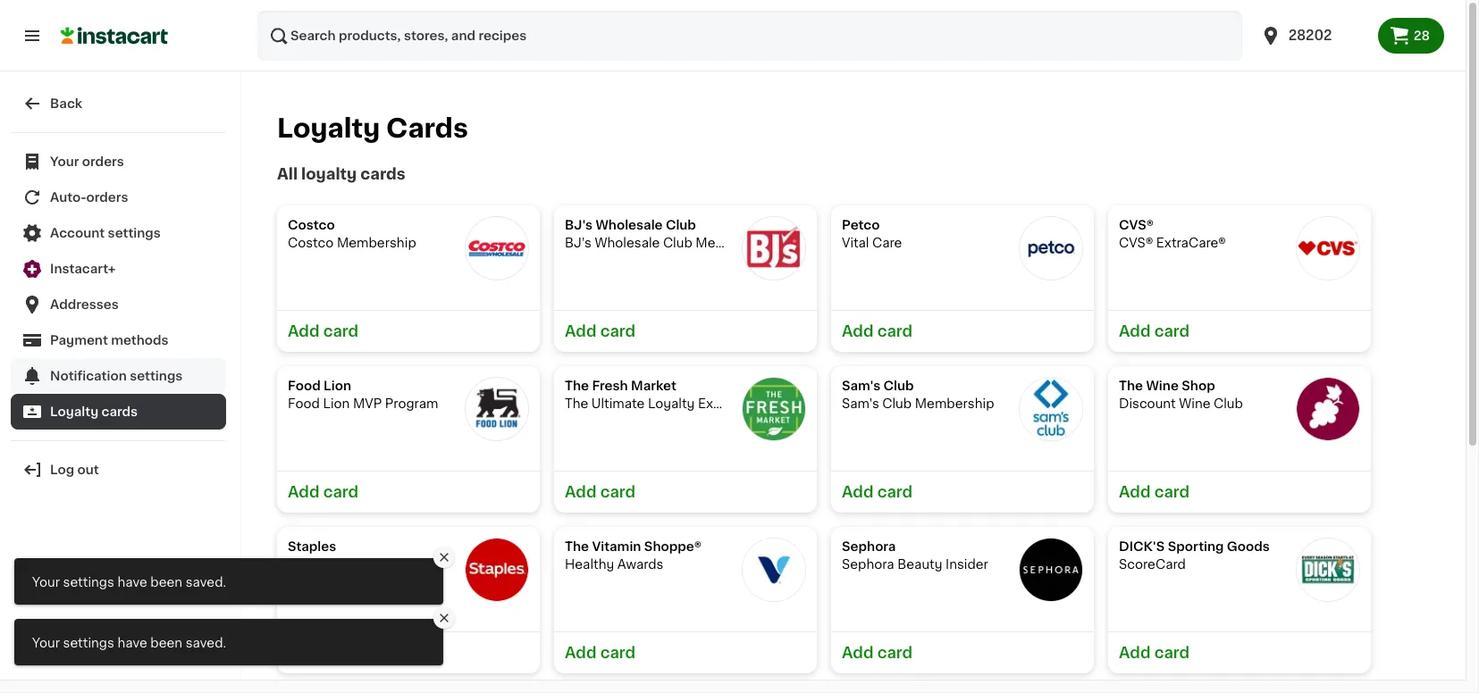 Task type: locate. For each thing, give the bounding box(es) containing it.
wine
[[1147, 380, 1179, 392], [1180, 398, 1211, 410]]

notification
[[50, 370, 127, 383]]

add card for the ultimate loyalty experience
[[565, 485, 636, 500]]

28
[[1414, 30, 1430, 42]]

add card
[[288, 325, 359, 339], [565, 325, 636, 339], [842, 325, 913, 339], [1119, 325, 1190, 339], [288, 485, 359, 500], [565, 485, 636, 500], [842, 485, 913, 500], [1119, 485, 1190, 500], [565, 646, 636, 661], [842, 646, 913, 661], [1119, 646, 1190, 661]]

2 sam's from the top
[[842, 398, 880, 410]]

2 costco from the top
[[288, 237, 334, 249]]

card for sam's
[[878, 485, 913, 500]]

saved.
[[186, 577, 226, 589], [186, 637, 226, 650]]

1 horizontal spatial loyalty
[[277, 115, 380, 141]]

bj's
[[565, 219, 593, 232], [565, 237, 592, 249]]

0 horizontal spatial cards
[[102, 406, 138, 418]]

card for shop
[[1155, 485, 1190, 500]]

the left fresh
[[565, 380, 589, 392]]

0 vertical spatial food
[[288, 380, 321, 392]]

costco costco membership
[[288, 219, 416, 249]]

2 close toast image from the top
[[437, 612, 452, 626]]

2 horizontal spatial loyalty
[[648, 398, 695, 410]]

card for beauty
[[878, 646, 913, 661]]

add for costco costco membership
[[288, 325, 320, 339]]

costco
[[288, 219, 335, 232], [288, 237, 334, 249]]

0 vertical spatial your
[[50, 156, 79, 168]]

have
[[117, 577, 147, 589], [117, 637, 147, 650]]

add card button for sam's club sam's club membership
[[831, 471, 1094, 513]]

addresses
[[50, 299, 119, 311]]

1 vertical spatial staples
[[288, 559, 335, 571]]

add card button for food lion food lion mvp program
[[277, 471, 540, 513]]

add for food lion food lion mvp program
[[288, 485, 320, 500]]

bj's wholesale club bj's wholesale club membership
[[565, 219, 775, 249]]

add for bj's wholesale club bj's wholesale club membership
[[565, 325, 597, 339]]

membership
[[337, 237, 416, 249], [696, 237, 775, 249], [915, 398, 995, 410]]

orders up auto-orders at the top left
[[82, 156, 124, 168]]

1 vertical spatial have
[[117, 637, 147, 650]]

orders
[[82, 156, 124, 168], [86, 191, 128, 204]]

0 vertical spatial cards
[[360, 167, 406, 181]]

the
[[565, 380, 589, 392], [1119, 380, 1144, 392], [565, 398, 589, 410], [565, 541, 589, 553]]

2 horizontal spatial membership
[[915, 398, 995, 410]]

add for dick's sporting goods scorecard
[[1119, 646, 1151, 661]]

bj's wholesale club image
[[742, 216, 806, 281]]

0 vertical spatial sam's
[[842, 380, 881, 392]]

1 vertical spatial sam's
[[842, 398, 880, 410]]

add
[[288, 325, 320, 339], [565, 325, 597, 339], [842, 325, 874, 339], [1119, 325, 1151, 339], [288, 485, 320, 500], [565, 485, 597, 500], [842, 485, 874, 500], [1119, 485, 1151, 500], [565, 646, 597, 661], [842, 646, 874, 661], [1119, 646, 1151, 661]]

1 your settings have been saved. from the top
[[32, 577, 226, 589]]

2 vertical spatial your
[[32, 637, 60, 650]]

1 vertical spatial cvs®
[[1119, 237, 1154, 249]]

add card for food lion mvp program
[[288, 485, 359, 500]]

methods
[[111, 334, 169, 347]]

28202 button
[[1250, 11, 1378, 61]]

loyalty cards link
[[11, 394, 226, 430]]

add for the wine shop discount wine club
[[1119, 485, 1151, 500]]

orders up account settings
[[86, 191, 128, 204]]

vital
[[842, 237, 869, 249]]

account
[[50, 227, 105, 240]]

1 vertical spatial been
[[151, 637, 183, 650]]

lion
[[324, 380, 351, 392], [323, 398, 350, 410]]

payment
[[50, 334, 108, 347]]

1 vertical spatial wine
[[1180, 398, 1211, 410]]

0 vertical spatial saved.
[[186, 577, 226, 589]]

add for cvs® cvs® extracare®
[[1119, 325, 1151, 339]]

0 vertical spatial bj's
[[565, 219, 593, 232]]

add card button for the vitamin shoppe® healthy awards
[[554, 632, 817, 674]]

card
[[323, 325, 359, 339], [600, 325, 636, 339], [878, 325, 913, 339], [1155, 325, 1190, 339], [323, 485, 359, 500], [600, 485, 636, 500], [878, 485, 913, 500], [1155, 485, 1190, 500], [600, 646, 636, 661], [878, 646, 913, 661], [1155, 646, 1190, 661]]

loyalty inside 'loyalty cards' 'link'
[[50, 406, 98, 418]]

loyalty down market
[[648, 398, 695, 410]]

addresses link
[[11, 287, 226, 323]]

loyalty inside the fresh market the ultimate loyalty experience
[[648, 398, 695, 410]]

cards
[[360, 167, 406, 181], [102, 406, 138, 418]]

1 vertical spatial saved.
[[186, 637, 226, 650]]

2 cvs® from the top
[[1119, 237, 1154, 249]]

staples
[[288, 541, 336, 553], [288, 559, 335, 571]]

cvs®
[[1119, 219, 1154, 232], [1119, 237, 1154, 249]]

the inside the vitamin shoppe® healthy awards
[[565, 541, 589, 553]]

0 vertical spatial been
[[151, 577, 183, 589]]

0 vertical spatial costco
[[288, 219, 335, 232]]

1 vertical spatial cards
[[102, 406, 138, 418]]

0 horizontal spatial loyalty
[[50, 406, 98, 418]]

1 vertical spatial costco
[[288, 237, 334, 249]]

0 vertical spatial orders
[[82, 156, 124, 168]]

1 vertical spatial sephora
[[842, 559, 895, 571]]

2 been from the top
[[151, 637, 183, 650]]

1 horizontal spatial wine
[[1180, 398, 1211, 410]]

loyalty down notification at the left bottom of the page
[[50, 406, 98, 418]]

2 your settings have been saved. from the top
[[32, 637, 226, 650]]

card for membership
[[323, 325, 359, 339]]

add for sam's club sam's club membership
[[842, 485, 874, 500]]

wine up discount
[[1147, 380, 1179, 392]]

food
[[288, 380, 321, 392], [288, 398, 320, 410]]

the for the fresh market the ultimate loyalty experience
[[565, 380, 589, 392]]

add card button
[[277, 310, 540, 352], [554, 310, 817, 352], [831, 310, 1094, 352], [1109, 310, 1371, 352], [277, 471, 540, 513], [554, 471, 817, 513], [831, 471, 1094, 513], [1109, 471, 1371, 513], [554, 632, 817, 674], [831, 632, 1094, 674], [1109, 632, 1371, 674]]

sam's
[[842, 380, 881, 392], [842, 398, 880, 410]]

0 vertical spatial have
[[117, 577, 147, 589]]

28 button
[[1378, 18, 1445, 54]]

healthy
[[565, 559, 614, 571]]

have for first close toast image from the bottom of the page
[[117, 637, 147, 650]]

the inside the wine shop discount wine club
[[1119, 380, 1144, 392]]

None search field
[[257, 11, 1242, 61]]

cvs® right petco image
[[1119, 219, 1154, 232]]

cards down loyalty cards
[[360, 167, 406, 181]]

loyalty for loyalty cards
[[277, 115, 380, 141]]

add card for sam's club membership
[[842, 485, 913, 500]]

0 vertical spatial your settings have been saved.
[[32, 577, 226, 589]]

care
[[873, 237, 902, 249]]

wholesale
[[596, 219, 663, 232], [595, 237, 660, 249]]

settings
[[108, 227, 161, 240], [130, 370, 183, 383], [63, 577, 114, 589], [63, 637, 114, 650]]

cvs® left extracare®
[[1119, 237, 1154, 249]]

your settings have been saved.
[[32, 577, 226, 589], [32, 637, 226, 650]]

add card button for cvs® cvs® extracare®
[[1109, 310, 1371, 352]]

1 have from the top
[[117, 577, 147, 589]]

back link
[[11, 86, 226, 122]]

notification settings
[[50, 370, 183, 383]]

1 vertical spatial lion
[[323, 398, 350, 410]]

0 vertical spatial cvs®
[[1119, 219, 1154, 232]]

1 saved. from the top
[[186, 577, 226, 589]]

add card for discount wine club
[[1119, 485, 1190, 500]]

1 costco from the top
[[288, 219, 335, 232]]

Search field
[[257, 11, 1242, 61]]

1 vertical spatial close toast image
[[437, 612, 452, 626]]

instacart+ link
[[11, 251, 226, 287]]

0 vertical spatial staples
[[288, 541, 336, 553]]

0 vertical spatial close toast image
[[437, 551, 452, 565]]

1 cvs® from the top
[[1119, 219, 1154, 232]]

card for club
[[600, 325, 636, 339]]

add for sephora sephora beauty insider
[[842, 646, 874, 661]]

0 vertical spatial wine
[[1147, 380, 1179, 392]]

2 have from the top
[[117, 637, 147, 650]]

close toast image
[[437, 551, 452, 565], [437, 612, 452, 626]]

loyalty for loyalty cards
[[50, 406, 98, 418]]

your
[[50, 156, 79, 168], [32, 577, 60, 589], [32, 637, 60, 650]]

the up discount
[[1119, 380, 1144, 392]]

vitamin
[[592, 541, 641, 553]]

loyalty up loyalty
[[277, 115, 380, 141]]

sephora
[[842, 541, 896, 553], [842, 559, 895, 571]]

0 horizontal spatial membership
[[337, 237, 416, 249]]

1 horizontal spatial cards
[[360, 167, 406, 181]]

loyalty
[[277, 115, 380, 141], [648, 398, 695, 410], [50, 406, 98, 418]]

cards down the notification settings link
[[102, 406, 138, 418]]

1 vertical spatial bj's
[[565, 237, 592, 249]]

0 vertical spatial lion
[[324, 380, 351, 392]]

card for shoppe®
[[600, 646, 636, 661]]

add card button for the wine shop discount wine club
[[1109, 471, 1371, 513]]

petco image
[[1019, 216, 1084, 281]]

1 horizontal spatial membership
[[696, 237, 775, 249]]

beauty
[[898, 559, 943, 571]]

the fresh market image
[[742, 377, 806, 442]]

card for extracare®
[[1155, 325, 1190, 339]]

been
[[151, 577, 183, 589], [151, 637, 183, 650]]

dick's sporting goods image
[[1296, 538, 1361, 603]]

the up healthy
[[565, 541, 589, 553]]

1 vertical spatial orders
[[86, 191, 128, 204]]

club
[[666, 219, 696, 232], [663, 237, 693, 249], [884, 380, 914, 392], [883, 398, 912, 410], [1214, 398, 1244, 410]]

0 vertical spatial sephora
[[842, 541, 896, 553]]

awards
[[618, 559, 664, 571]]

1 vertical spatial your
[[32, 577, 60, 589]]

1 sam's from the top
[[842, 380, 881, 392]]

all loyalty cards
[[277, 167, 406, 181]]

loyalty cards
[[277, 115, 468, 141]]

log
[[50, 464, 74, 477]]

discount
[[1119, 398, 1176, 410]]

payment methods
[[50, 334, 169, 347]]

loyalty
[[301, 167, 357, 181]]

have for second close toast image from the bottom
[[117, 577, 147, 589]]

auto-
[[50, 191, 86, 204]]

cvs® image
[[1296, 216, 1361, 281]]

0 vertical spatial wholesale
[[596, 219, 663, 232]]

sephora sephora beauty insider
[[842, 541, 989, 571]]

1 vertical spatial your settings have been saved.
[[32, 637, 226, 650]]

auto-orders link
[[11, 180, 226, 215]]

1 vertical spatial food
[[288, 398, 320, 410]]

experience
[[698, 398, 769, 410]]

wine down 'shop'
[[1180, 398, 1211, 410]]

instacart logo image
[[61, 25, 168, 46]]



Task type: describe. For each thing, give the bounding box(es) containing it.
add card for costco membership
[[288, 325, 359, 339]]

sephora image
[[1019, 538, 1084, 603]]

card for market
[[600, 485, 636, 500]]

cvs® cvs® extracare®
[[1119, 219, 1226, 249]]

add card for cvs® extracare®
[[1119, 325, 1190, 339]]

28202 button
[[1260, 11, 1368, 61]]

your settings have been saved. for first close toast image from the bottom of the page
[[32, 637, 226, 650]]

costco image
[[465, 216, 529, 281]]

the vitamin shoppe® healthy awards
[[565, 541, 702, 571]]

2 bj's from the top
[[565, 237, 592, 249]]

add card button for dick's sporting goods scorecard
[[1109, 632, 1371, 674]]

card for food
[[323, 485, 359, 500]]

scorecard
[[1119, 559, 1186, 571]]

ultimate
[[592, 398, 645, 410]]

food lion food lion mvp program
[[288, 380, 438, 410]]

membership inside sam's club sam's club membership
[[915, 398, 995, 410]]

all
[[277, 167, 298, 181]]

orders for your orders
[[82, 156, 124, 168]]

1 bj's from the top
[[565, 219, 593, 232]]

1 been from the top
[[151, 577, 183, 589]]

market
[[631, 380, 677, 392]]

1 sephora from the top
[[842, 541, 896, 553]]

add for the vitamin shoppe® healthy awards
[[565, 646, 597, 661]]

sporting
[[1168, 541, 1224, 553]]

0 horizontal spatial wine
[[1147, 380, 1179, 392]]

account settings link
[[11, 215, 226, 251]]

shop
[[1182, 380, 1216, 392]]

insider
[[946, 559, 989, 571]]

dick's sporting goods scorecard
[[1119, 541, 1270, 571]]

instacart+
[[50, 263, 116, 275]]

add card for sephora beauty insider
[[842, 646, 913, 661]]

1 food from the top
[[288, 380, 321, 392]]

fresh
[[592, 380, 628, 392]]

membership inside bj's wholesale club bj's wholesale club membership
[[696, 237, 775, 249]]

2 saved. from the top
[[186, 637, 226, 650]]

dick's
[[1119, 541, 1165, 553]]

back
[[50, 97, 82, 110]]

payment methods link
[[11, 323, 226, 359]]

your inside your orders link
[[50, 156, 79, 168]]

1 staples from the top
[[288, 541, 336, 553]]

the fresh market the ultimate loyalty experience
[[565, 380, 769, 410]]

the wine shop image
[[1296, 377, 1361, 442]]

add card button for costco costco membership
[[277, 310, 540, 352]]

add card for healthy awards
[[565, 646, 636, 661]]

2 food from the top
[[288, 398, 320, 410]]

cards
[[386, 115, 468, 141]]

sam's club sam's club membership
[[842, 380, 995, 410]]

the vitamin shoppe® image
[[742, 538, 806, 603]]

card for care
[[878, 325, 913, 339]]

2 staples from the top
[[288, 559, 335, 571]]

sam's club image
[[1019, 377, 1084, 442]]

petco vital care
[[842, 219, 902, 249]]

add card button for bj's wholesale club bj's wholesale club membership
[[554, 310, 817, 352]]

log out link
[[11, 452, 226, 488]]

your orders link
[[11, 144, 226, 180]]

add card for bj's wholesale club membership
[[565, 325, 636, 339]]

28202
[[1289, 29, 1333, 42]]

the for the vitamin shoppe® healthy awards
[[565, 541, 589, 553]]

log out
[[50, 464, 99, 477]]

the wine shop discount wine club
[[1119, 380, 1244, 410]]

the left ultimate
[[565, 398, 589, 410]]

add card button for sephora sephora beauty insider
[[831, 632, 1094, 674]]

add for the fresh market the ultimate loyalty experience
[[565, 485, 597, 500]]

staples staples rewards
[[288, 541, 393, 571]]

membership inside costco costco membership
[[337, 237, 416, 249]]

auto-orders
[[50, 191, 128, 204]]

card for goods
[[1155, 646, 1190, 661]]

add for petco vital care
[[842, 325, 874, 339]]

program
[[385, 398, 438, 410]]

mvp
[[353, 398, 382, 410]]

1 vertical spatial wholesale
[[595, 237, 660, 249]]

add card for vital care
[[842, 325, 913, 339]]

petco
[[842, 219, 880, 232]]

club inside the wine shop discount wine club
[[1214, 398, 1244, 410]]

your orders
[[50, 156, 124, 168]]

2 sephora from the top
[[842, 559, 895, 571]]

goods
[[1227, 541, 1270, 553]]

food lion image
[[465, 377, 529, 442]]

rewards
[[338, 559, 393, 571]]

extracare®
[[1157, 237, 1226, 249]]

add card button for the fresh market the ultimate loyalty experience
[[554, 471, 817, 513]]

your settings have been saved. for second close toast image from the bottom
[[32, 577, 226, 589]]

loyalty cards
[[50, 406, 138, 418]]

staples image
[[465, 538, 529, 603]]

account settings
[[50, 227, 161, 240]]

shoppe®
[[644, 541, 702, 553]]

the for the wine shop discount wine club
[[1119, 380, 1144, 392]]

out
[[77, 464, 99, 477]]

1 close toast image from the top
[[437, 551, 452, 565]]

add card button for petco vital care
[[831, 310, 1094, 352]]

add card for scorecard
[[1119, 646, 1190, 661]]

orders for auto-orders
[[86, 191, 128, 204]]

cards inside 'link'
[[102, 406, 138, 418]]

notification settings link
[[11, 359, 226, 394]]



Task type: vqa. For each thing, say whether or not it's contained in the screenshot.
orders corresponding to Your orders
yes



